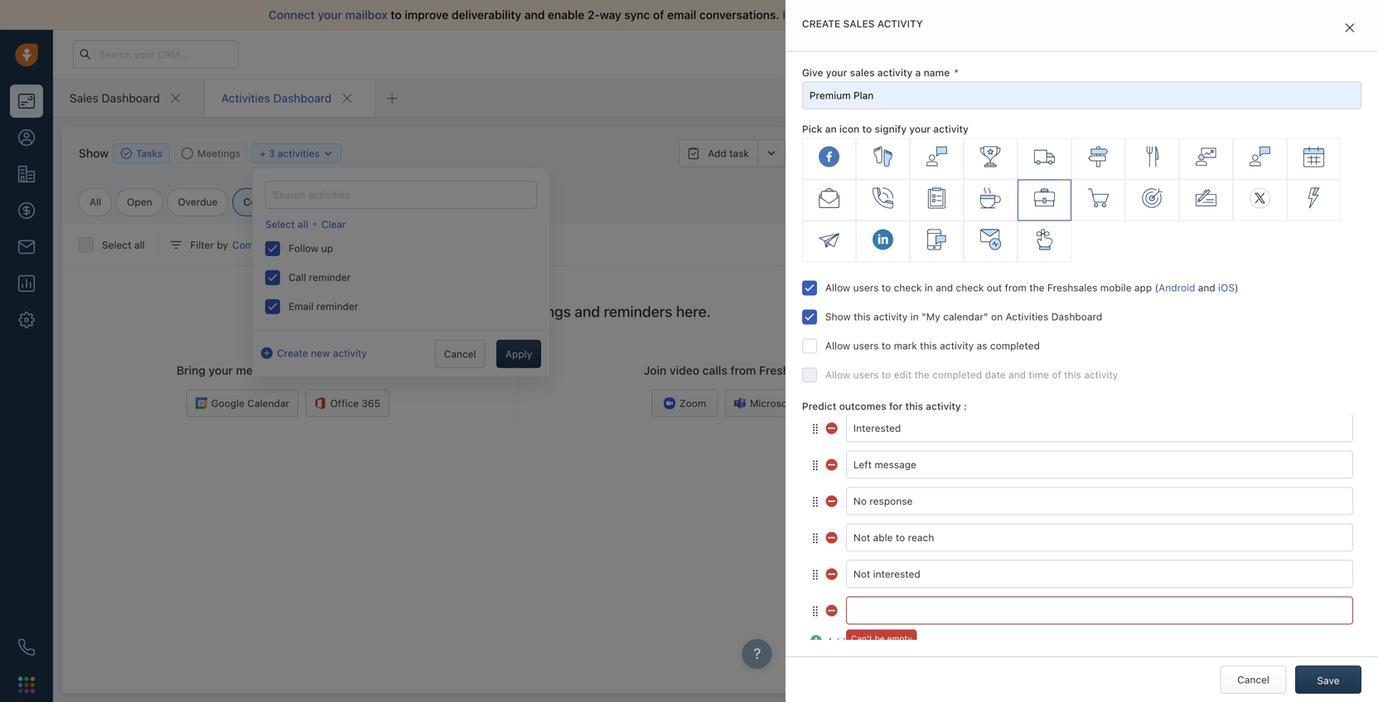 Task type: vqa. For each thing, say whether or not it's contained in the screenshot.
"can"
no



Task type: describe. For each thing, give the bounding box(es) containing it.
days
[[1023, 48, 1043, 59]]

activity right new
[[333, 347, 367, 359]]

completed for completed ( 0 )
[[243, 196, 296, 208]]

to right mailbox on the top
[[391, 8, 402, 22]]

overdue
[[178, 196, 218, 208]]

add outcome link
[[811, 633, 890, 647]]

predict
[[802, 400, 837, 412]]

calendar for top google calendar button
[[1051, 233, 1093, 245]]

allow users to edit the completed date and time of this activity
[[826, 369, 1119, 380]]

2 ui drag handle image from the top
[[811, 460, 821, 471]]

teams for leftmost microsoft teams "button"
[[798, 398, 828, 409]]

configure widgets
[[1141, 130, 1226, 142]]

users for mark
[[854, 340, 879, 351]]

create new activity
[[277, 347, 367, 359]]

meetings
[[197, 148, 241, 159]]

activity left so
[[878, 18, 923, 29]]

scratch.
[[1094, 8, 1139, 22]]

google for google calendar button to the bottom
[[211, 398, 245, 409]]

to left mark
[[882, 340, 891, 351]]

your
[[935, 48, 955, 59]]

tasks,
[[464, 303, 504, 320]]

0 vertical spatial calendar
[[1014, 170, 1061, 183]]

empty
[[888, 634, 913, 643]]

follow up
[[289, 243, 333, 254]]

and left 'ios' "link"
[[1199, 282, 1216, 293]]

reminder for email reminder
[[317, 301, 358, 312]]

0 horizontal spatial meetings
[[236, 363, 287, 377]]

1 vertical spatial calendar
[[1057, 212, 1099, 223]]

create
[[802, 18, 841, 29]]

filter by
[[190, 239, 228, 251]]

show this activity in "my calendar" on activities dashboard
[[826, 311, 1103, 322]]

predict outcomes for this activity :
[[802, 400, 967, 412]]

join
[[644, 363, 667, 377]]

to left start
[[1023, 8, 1034, 22]]

microsoft teams for topmost microsoft teams "button"
[[1085, 289, 1163, 300]]

your for connect your calendar
[[1033, 212, 1054, 223]]

freshworks switcher image
[[18, 677, 35, 693]]

add meeting button
[[790, 139, 887, 167]]

dashboard inside tab panel
[[1052, 311, 1103, 322]]

minus filled image for second ui drag handle image from the bottom of the page
[[826, 493, 840, 506]]

2 vertical spatial all
[[134, 239, 145, 251]]

in for "my
[[911, 311, 919, 322]]

your for bring your meetings into freshsales suite
[[209, 363, 233, 377]]

of inside tab panel
[[1052, 369, 1062, 380]]

view activity goals link
[[853, 199, 958, 214]]

pick
[[802, 123, 823, 135]]

1 vertical spatial all
[[298, 218, 308, 230]]

improve
[[405, 8, 449, 22]]

deliverability
[[452, 8, 522, 22]]

0 vertical spatial activities
[[221, 91, 270, 105]]

this left "my
[[854, 311, 871, 322]]

08 mar
[[994, 349, 1033, 363]]

completed ( 0 )
[[243, 196, 314, 208]]

your for connect your mailbox to improve deliverability and enable 2-way sync of email conversations. import all your sales data so you don't have to start from scratch.
[[318, 8, 342, 22]]

2 ui drag handle image from the top
[[811, 533, 821, 544]]

activity left 'a'
[[878, 67, 913, 78]]

mobile
[[1101, 282, 1132, 293]]

explore
[[1075, 48, 1111, 60]]

mailbox
[[345, 8, 388, 22]]

and left enable at the left top of page
[[525, 8, 545, 22]]

pick an icon to signify your activity
[[802, 123, 969, 135]]

google calendar for google calendar button to the bottom
[[211, 398, 289, 409]]

microsoft for leftmost microsoft teams "button"
[[750, 398, 795, 409]]

more
[[905, 148, 929, 159]]

completed for completed date
[[232, 239, 284, 251]]

0 horizontal spatial microsoft teams button
[[725, 389, 837, 418]]

minus filled image for fourth ui drag handle icon from the top
[[826, 603, 840, 616]]

app
[[1135, 282, 1153, 293]]

tasks
[[136, 148, 163, 159]]

give
[[802, 67, 824, 78]]

goals
[[932, 201, 958, 212]]

0 vertical spatial (
[[300, 196, 304, 208]]

outcome
[[849, 636, 890, 647]]

be
[[875, 634, 885, 643]]

activity right view
[[894, 201, 929, 212]]

2 horizontal spatial from
[[1066, 8, 1091, 22]]

0 horizontal spatial from
[[731, 363, 756, 377]]

16:00
[[994, 552, 1021, 564]]

upcoming
[[392, 303, 460, 320]]

users for edit
[[854, 369, 879, 380]]

+
[[260, 148, 266, 159]]

can't be empty
[[851, 634, 913, 643]]

android
[[1159, 282, 1196, 293]]

calls
[[703, 363, 728, 377]]

0 vertical spatial )
[[310, 196, 314, 208]]

android link
[[1159, 282, 1196, 293]]

send email image
[[1224, 49, 1235, 60]]

+ 3 activities button
[[252, 143, 342, 163]]

explore plans
[[1075, 48, 1139, 60]]

microsoft for topmost microsoft teams "button"
[[1085, 289, 1130, 300]]

office 365
[[330, 398, 381, 409]]

sales right create
[[844, 18, 875, 29]]

filter
[[190, 239, 214, 251]]

0 vertical spatial microsoft teams button
[[1061, 285, 1172, 305]]

email
[[668, 8, 697, 22]]

18:00
[[994, 652, 1021, 663]]

activity left as
[[940, 340, 974, 351]]

into
[[290, 363, 311, 377]]

14:00
[[994, 453, 1021, 464]]

0 vertical spatial google calendar button
[[990, 229, 1102, 249]]

Search your CRM... text field
[[73, 40, 239, 68]]

08
[[994, 349, 1009, 363]]

don't
[[962, 8, 991, 22]]

all
[[90, 196, 101, 208]]

1 horizontal spatial completed
[[991, 340, 1040, 351]]

allow users to check in and check out from the freshsales mobile app ( android and ios )
[[826, 282, 1239, 293]]

add task
[[708, 148, 749, 159]]

save button
[[1296, 666, 1362, 694]]

import all your sales data link
[[783, 8, 924, 22]]

1 vertical spatial the
[[915, 369, 930, 380]]

widgets
[[1190, 130, 1226, 142]]

call
[[289, 272, 306, 283]]

this down edit
[[906, 400, 923, 412]]

import
[[783, 8, 819, 22]]

cancel button for save
[[1221, 666, 1287, 694]]

1 ui drag handle image from the top
[[811, 423, 821, 435]]

1 horizontal spatial in
[[925, 282, 933, 293]]

1 vertical spatial select
[[102, 239, 131, 251]]

select all link
[[265, 217, 308, 231]]

have
[[994, 8, 1020, 22]]

date inside tab panel
[[985, 369, 1006, 380]]

explore plans link
[[1066, 44, 1148, 64]]

out
[[987, 282, 1002, 293]]

trial
[[957, 48, 974, 59]]

to right icon
[[863, 123, 872, 135]]

to up allow users to mark this activity as completed
[[882, 282, 891, 293]]

minus filled image for 4th ui drag handle icon from the bottom of the tab panel containing create sales activity
[[826, 420, 840, 433]]

allow for allow users to mark this activity as completed
[[826, 340, 851, 351]]

1 ui drag handle image from the top
[[811, 496, 821, 508]]

task
[[730, 148, 749, 159]]

completed date
[[232, 239, 307, 251]]

my
[[994, 170, 1011, 183]]

1 vertical spatial google calendar button
[[186, 389, 299, 418]]

edit
[[894, 369, 912, 380]]

icon
[[840, 123, 860, 135]]

time
[[1029, 369, 1050, 380]]

down image
[[323, 148, 334, 160]]

as
[[977, 340, 988, 351]]

and down 08 mar
[[1009, 369, 1026, 380]]

name
[[924, 67, 950, 78]]

sales down create sales activity
[[850, 67, 875, 78]]

google calendar for top google calendar button
[[1015, 233, 1093, 245]]

4 ui drag handle image from the top
[[811, 605, 821, 617]]

0 vertical spatial of
[[653, 8, 664, 22]]

outcomes
[[840, 400, 887, 412]]

activity left :
[[926, 400, 961, 412]]

:
[[964, 400, 967, 412]]

connect your calendar
[[990, 212, 1099, 223]]

0 horizontal spatial zoom
[[680, 398, 707, 409]]



Task type: locate. For each thing, give the bounding box(es) containing it.
0 vertical spatial zoom button
[[990, 285, 1056, 305]]

create
[[277, 347, 308, 359]]

for inside tab panel
[[890, 400, 903, 412]]

show
[[79, 146, 109, 160], [826, 311, 851, 322]]

check left "out"
[[956, 282, 984, 293]]

freshsales up predict
[[760, 363, 818, 377]]

0 vertical spatial microsoft
[[1085, 289, 1130, 300]]

activities
[[221, 91, 270, 105], [1006, 311, 1049, 322]]

find
[[326, 303, 355, 320]]

select all down open
[[102, 239, 145, 251]]

configure widgets button
[[1116, 126, 1236, 146]]

apply
[[506, 348, 532, 360]]

0 horizontal spatial show
[[79, 146, 109, 160]]

all down 0
[[298, 218, 308, 230]]

meetings up apply button
[[508, 303, 571, 320]]

zoom button for leftmost microsoft teams "button"
[[652, 389, 718, 418]]

zoom right "out"
[[1018, 289, 1045, 300]]

0 vertical spatial completed
[[243, 196, 296, 208]]

calendar down connect your calendar
[[1051, 233, 1093, 245]]

freshsales down create new activity on the left of the page
[[314, 363, 372, 377]]

3 users from the top
[[854, 369, 879, 380]]

0 vertical spatial all
[[822, 8, 834, 22]]

add meeting
[[819, 148, 878, 159]]

select down open
[[102, 239, 131, 251]]

an
[[825, 123, 837, 135]]

1 vertical spatial cancel
[[1238, 674, 1270, 686]]

cancel
[[444, 348, 476, 360], [1238, 674, 1270, 686]]

phone element
[[10, 631, 43, 664]]

0 horizontal spatial zoom button
[[652, 389, 718, 418]]

google calendar button down connect your calendar
[[990, 229, 1102, 249]]

activities
[[278, 148, 320, 159]]

1 horizontal spatial of
[[1052, 369, 1062, 380]]

cancel button down tasks,
[[435, 340, 485, 368]]

1 horizontal spatial cancel button
[[1221, 666, 1287, 694]]

1 horizontal spatial cancel
[[1238, 674, 1270, 686]]

reminder down 'call reminder'
[[317, 301, 358, 312]]

1 vertical spatial microsoft
[[750, 398, 795, 409]]

1 horizontal spatial from
[[1005, 282, 1027, 293]]

calendar down my calendar
[[1057, 212, 1099, 223]]

add down an
[[819, 148, 838, 159]]

your left mailbox on the top
[[318, 8, 342, 22]]

ends
[[977, 48, 998, 59]]

0 horizontal spatial of
[[653, 8, 664, 22]]

tab panel containing create sales activity
[[786, 0, 1379, 702]]

2 minus filled image from the top
[[826, 530, 840, 543]]

calendar down bring your meetings into freshsales suite
[[247, 398, 289, 409]]

zoom button up on
[[990, 285, 1056, 305]]

connect down my
[[990, 212, 1031, 223]]

0 horizontal spatial google calendar button
[[186, 389, 299, 418]]

microsoft teams
[[1085, 289, 1163, 300], [750, 398, 828, 409]]

suite up predict
[[821, 363, 849, 377]]

0 vertical spatial google calendar
[[1015, 233, 1093, 245]]

activities up '+'
[[221, 91, 270, 105]]

2 vertical spatial from
[[731, 363, 756, 377]]

your right bring
[[209, 363, 233, 377]]

select all up "completed date" button
[[265, 218, 308, 230]]

users
[[854, 282, 879, 293], [854, 340, 879, 351], [854, 369, 879, 380]]

0 vertical spatial connect
[[269, 8, 315, 22]]

sales dashboard
[[70, 91, 160, 105]]

your right the give
[[826, 67, 848, 78]]

select inside select all link
[[265, 218, 295, 230]]

ios link
[[1219, 282, 1235, 293]]

add for add outcome
[[827, 636, 846, 647]]

all
[[822, 8, 834, 22], [298, 218, 308, 230], [134, 239, 145, 251]]

google calendar down bring your meetings into freshsales suite
[[211, 398, 289, 409]]

calendar"
[[944, 311, 989, 322]]

0 horizontal spatial google
[[211, 398, 245, 409]]

by
[[217, 239, 228, 251]]

1 vertical spatial activities
[[1006, 311, 1049, 322]]

bring your meetings into freshsales suite
[[177, 363, 403, 377]]

0 vertical spatial the
[[1030, 282, 1045, 293]]

0 vertical spatial zoom
[[1018, 289, 1045, 300]]

connect for connect your calendar
[[990, 212, 1031, 223]]

1 horizontal spatial microsoft teams button
[[1061, 285, 1172, 305]]

from right "out"
[[1005, 282, 1027, 293]]

1 horizontal spatial select all
[[265, 218, 308, 230]]

1 vertical spatial from
[[1005, 282, 1027, 293]]

0 horizontal spatial activities
[[221, 91, 270, 105]]

1 vertical spatial date
[[985, 369, 1006, 380]]

1 horizontal spatial select
[[265, 218, 295, 230]]

activities down allow users to check in and check out from the freshsales mobile app ( android and ios )
[[1006, 311, 1049, 322]]

connect for connect your mailbox to improve deliverability and enable 2-way sync of email conversations. import all your sales data so you don't have to start from scratch.
[[269, 8, 315, 22]]

your right find
[[358, 303, 389, 320]]

0 horizontal spatial all
[[134, 239, 145, 251]]

1 vertical spatial zoom button
[[652, 389, 718, 418]]

meetings down "create"
[[236, 363, 287, 377]]

0 vertical spatial teams
[[1133, 289, 1163, 300]]

1 vertical spatial meetings
[[236, 363, 287, 377]]

1 vertical spatial google calendar
[[211, 398, 289, 409]]

teams right mobile
[[1133, 289, 1163, 300]]

3 minus filled image from the top
[[826, 566, 840, 579]]

1 vertical spatial calendar
[[247, 398, 289, 409]]

2 allow from the top
[[826, 340, 851, 351]]

activity right time
[[1085, 369, 1119, 380]]

tab panel
[[786, 0, 1379, 702]]

google for top google calendar button
[[1015, 233, 1048, 245]]

2 horizontal spatial freshsales
[[1048, 282, 1098, 293]]

Give your sales activity a name text field
[[802, 81, 1362, 110]]

date down 08
[[985, 369, 1006, 380]]

zoom button down "video"
[[652, 389, 718, 418]]

dialog containing create sales activity
[[786, 0, 1379, 702]]

sales
[[865, 8, 893, 22], [844, 18, 875, 29], [850, 67, 875, 78]]

in for 21
[[1000, 48, 1008, 59]]

0 vertical spatial cancel
[[444, 348, 476, 360]]

suite for join video calls from freshsales suite
[[821, 363, 849, 377]]

and up "my
[[936, 282, 954, 293]]

17:00
[[994, 602, 1020, 614]]

the right "out"
[[1030, 282, 1045, 293]]

dashboard for activities dashboard
[[273, 91, 332, 105]]

from right start
[[1066, 8, 1091, 22]]

office
[[330, 398, 359, 409]]

from inside tab panel
[[1005, 282, 1027, 293]]

your for find your upcoming tasks, meetings and reminders here.
[[358, 303, 389, 320]]

0 vertical spatial show
[[79, 146, 109, 160]]

1 vertical spatial )
[[1235, 282, 1239, 293]]

your for give your sales activity a name
[[826, 67, 848, 78]]

teams left outcomes
[[798, 398, 828, 409]]

1 horizontal spatial the
[[1030, 282, 1045, 293]]

cancel left save button
[[1238, 674, 1270, 686]]

3 ui drag handle image from the top
[[811, 569, 821, 581]]

give your sales activity a name
[[802, 67, 950, 78]]

0 vertical spatial for
[[330, 239, 343, 251]]

1 horizontal spatial (
[[1155, 282, 1159, 293]]

add
[[708, 148, 727, 159], [819, 148, 838, 159], [827, 636, 846, 647]]

1 minus filled image from the top
[[826, 493, 840, 506]]

0 vertical spatial select
[[265, 218, 295, 230]]

this right time
[[1065, 369, 1082, 380]]

start
[[1037, 8, 1063, 22]]

your right the "import"
[[838, 8, 862, 22]]

activity
[[878, 18, 923, 29], [878, 67, 913, 78], [934, 123, 969, 135], [894, 201, 929, 212], [874, 311, 908, 322], [940, 340, 974, 351], [333, 347, 367, 359], [1085, 369, 1119, 380], [926, 400, 961, 412]]

in left '21'
[[1000, 48, 1008, 59]]

2 users from the top
[[854, 340, 879, 351]]

1 check from the left
[[894, 282, 922, 293]]

to left edit
[[882, 369, 891, 380]]

completed up :
[[933, 369, 983, 380]]

1 vertical spatial show
[[826, 311, 851, 322]]

1 vertical spatial minus filled image
[[826, 530, 840, 543]]

0 vertical spatial select all
[[265, 218, 308, 230]]

1 vertical spatial google
[[211, 398, 245, 409]]

connect your mailbox link
[[269, 8, 391, 22]]

1 horizontal spatial dashboard
[[273, 91, 332, 105]]

connect your mailbox to improve deliverability and enable 2-way sync of email conversations. import all your sales data so you don't have to start from scratch.
[[269, 8, 1139, 22]]

cancel for save
[[1238, 674, 1270, 686]]

so
[[924, 8, 936, 22]]

3 allow from the top
[[826, 369, 851, 380]]

suite
[[375, 363, 403, 377], [821, 363, 849, 377]]

select all
[[265, 218, 308, 230], [102, 239, 145, 251]]

21
[[1011, 48, 1020, 59]]

dashboard right sales
[[102, 91, 160, 105]]

view activity goals
[[868, 201, 958, 212]]

0 vertical spatial completed
[[991, 340, 1040, 351]]

2 check from the left
[[956, 282, 984, 293]]

0 horizontal spatial (
[[300, 196, 304, 208]]

0 vertical spatial reminder
[[309, 272, 351, 283]]

minus filled image
[[826, 493, 840, 506], [826, 530, 840, 543]]

completed up select all link
[[243, 196, 296, 208]]

minus filled image for third ui drag handle icon from the top
[[826, 566, 840, 579]]

0 horizontal spatial select all
[[102, 239, 145, 251]]

add for add meeting
[[819, 148, 838, 159]]

1 users from the top
[[854, 282, 879, 293]]

0 vertical spatial date
[[286, 239, 307, 251]]

0 horizontal spatial microsoft
[[750, 398, 795, 409]]

add left task
[[708, 148, 727, 159]]

in left "my
[[911, 311, 919, 322]]

) inside tab panel
[[1235, 282, 1239, 293]]

1 vertical spatial completed
[[933, 369, 983, 380]]

add for add task
[[708, 148, 727, 159]]

1 vertical spatial in
[[925, 282, 933, 293]]

dashboard down mobile
[[1052, 311, 1103, 322]]

google calendar button down bring your meetings into freshsales suite
[[186, 389, 299, 418]]

2 vertical spatial users
[[854, 369, 879, 380]]

0 horizontal spatial date
[[286, 239, 307, 251]]

( inside tab panel
[[1155, 282, 1159, 293]]

None text field
[[846, 414, 1354, 442], [846, 451, 1354, 479], [846, 487, 1354, 515], [846, 523, 1354, 552], [846, 560, 1354, 588], [846, 596, 1354, 625], [846, 414, 1354, 442], [846, 451, 1354, 479], [846, 487, 1354, 515], [846, 523, 1354, 552], [846, 560, 1354, 588], [846, 596, 1354, 625]]

date inside button
[[286, 239, 307, 251]]

1 horizontal spatial zoom button
[[990, 285, 1056, 305]]

email
[[289, 301, 314, 312]]

call reminder
[[289, 272, 351, 283]]

1 horizontal spatial all
[[298, 218, 308, 230]]

0 horizontal spatial calendar
[[247, 398, 289, 409]]

sales
[[70, 91, 98, 105]]

microsoft teams for leftmost microsoft teams "button"
[[750, 398, 828, 409]]

users left mark
[[854, 340, 879, 351]]

in up "my
[[925, 282, 933, 293]]

completed
[[243, 196, 296, 208], [232, 239, 284, 251]]

1 vertical spatial select all
[[102, 239, 145, 251]]

2-
[[588, 8, 600, 22]]

cancel for apply
[[444, 348, 476, 360]]

cancel button for apply
[[435, 340, 485, 368]]

1 vertical spatial cancel button
[[1221, 666, 1287, 694]]

more button
[[892, 139, 958, 167], [892, 139, 958, 167]]

add outcome
[[827, 636, 890, 647]]

clear
[[322, 218, 346, 230]]

0 horizontal spatial cancel button
[[435, 340, 485, 368]]

1 horizontal spatial date
[[985, 369, 1006, 380]]

0 vertical spatial ui drag handle image
[[811, 496, 821, 508]]

1 horizontal spatial meetings
[[508, 303, 571, 320]]

cancel down tasks,
[[444, 348, 476, 360]]

here.
[[676, 303, 711, 320]]

freshsales
[[1048, 282, 1098, 293], [314, 363, 372, 377], [760, 363, 818, 377]]

1 horizontal spatial teams
[[1133, 289, 1163, 300]]

view
[[868, 201, 892, 212]]

1 horizontal spatial check
[[956, 282, 984, 293]]

calendar right my
[[1014, 170, 1061, 183]]

1 vertical spatial microsoft teams
[[750, 398, 828, 409]]

microsoft down the join video calls from freshsales suite
[[750, 398, 795, 409]]

minus filled image
[[826, 420, 840, 433], [826, 457, 840, 470], [826, 566, 840, 579], [826, 603, 840, 616]]

minus filled image for 2nd ui drag handle image from the top of the page
[[826, 530, 840, 543]]

this
[[854, 311, 871, 322], [920, 340, 937, 351], [1065, 369, 1082, 380], [906, 400, 923, 412]]

microsoft left app
[[1085, 289, 1130, 300]]

allow for allow users to edit the completed date and time of this activity
[[826, 369, 851, 380]]

1 vertical spatial reminder
[[317, 301, 358, 312]]

signify
[[875, 123, 907, 135]]

your trial ends in 21 days
[[935, 48, 1043, 59]]

1 horizontal spatial for
[[890, 400, 903, 412]]

open
[[127, 196, 152, 208]]

cancel button left save button
[[1221, 666, 1287, 694]]

minus filled image for 2nd ui drag handle icon from the top
[[826, 457, 840, 470]]

+ 3 activities
[[260, 148, 320, 159]]

( right app
[[1155, 282, 1159, 293]]

dashboard
[[102, 91, 160, 105], [273, 91, 332, 105], [1052, 311, 1103, 322]]

"my
[[922, 311, 941, 322]]

0 vertical spatial allow
[[826, 282, 851, 293]]

users for check
[[854, 282, 879, 293]]

activity up mark
[[874, 311, 908, 322]]

365
[[362, 398, 381, 409]]

what's new image
[[1260, 48, 1272, 59]]

completed right as
[[991, 340, 1040, 351]]

google calendar button
[[990, 229, 1102, 249], [186, 389, 299, 418]]

users down view
[[854, 282, 879, 293]]

video
[[670, 363, 700, 377]]

Search activities text field
[[265, 181, 537, 209]]

dashboard up activities
[[273, 91, 332, 105]]

dialog
[[786, 0, 1379, 702]]

reminder down "up"
[[309, 272, 351, 283]]

2 minus filled image from the top
[[826, 457, 840, 470]]

0 horizontal spatial dashboard
[[102, 91, 160, 105]]

0
[[304, 196, 310, 208]]

freshsales for bring your meetings into freshsales suite
[[314, 363, 372, 377]]

dashboard for sales dashboard
[[102, 91, 160, 105]]

reminders
[[604, 303, 673, 320]]

phone image
[[18, 639, 35, 656]]

calendar
[[1051, 233, 1093, 245], [247, 398, 289, 409]]

all down open
[[134, 239, 145, 251]]

4 minus filled image from the top
[[826, 603, 840, 616]]

your down my calendar
[[1033, 212, 1054, 223]]

for
[[330, 239, 343, 251], [890, 400, 903, 412]]

google calendar
[[1015, 233, 1093, 245], [211, 398, 289, 409]]

0 horizontal spatial google calendar
[[211, 398, 289, 409]]

1 minus filled image from the top
[[826, 420, 840, 433]]

from right 'calls'
[[731, 363, 756, 377]]

mark
[[894, 340, 918, 351]]

plus filled image
[[811, 633, 824, 646]]

1 suite from the left
[[375, 363, 403, 377]]

ui drag handle image
[[811, 496, 821, 508], [811, 533, 821, 544]]

ios
[[1219, 282, 1235, 293]]

0 vertical spatial minus filled image
[[826, 493, 840, 506]]

1 horizontal spatial microsoft teams
[[1085, 289, 1163, 300]]

freshsales for join video calls from freshsales suite
[[760, 363, 818, 377]]

completed date button
[[228, 238, 330, 252]]

google calendar down connect your calendar
[[1015, 233, 1093, 245]]

teams for topmost microsoft teams "button"
[[1133, 289, 1163, 300]]

activity down name
[[934, 123, 969, 135]]

ui drag handle image
[[811, 423, 821, 435], [811, 460, 821, 471], [811, 569, 821, 581], [811, 605, 821, 617]]

1 vertical spatial of
[[1052, 369, 1062, 380]]

reminder
[[309, 272, 351, 283], [317, 301, 358, 312]]

for down clear link
[[330, 239, 343, 251]]

this right mark
[[920, 340, 937, 351]]

0 horizontal spatial for
[[330, 239, 343, 251]]

show for show
[[79, 146, 109, 160]]

0 horizontal spatial completed
[[933, 369, 983, 380]]

1 horizontal spatial google calendar
[[1015, 233, 1093, 245]]

your up more
[[910, 123, 931, 135]]

connect left mailbox on the top
[[269, 8, 315, 22]]

sales left data
[[865, 8, 893, 22]]

0 horizontal spatial the
[[915, 369, 930, 380]]

reminder for call reminder
[[309, 272, 351, 283]]

date down select all link
[[286, 239, 307, 251]]

configure
[[1141, 130, 1187, 142]]

completed inside button
[[232, 239, 284, 251]]

and left reminders
[[575, 303, 600, 320]]

google down connect your calendar
[[1015, 233, 1048, 245]]

allow users to mark this activity as completed
[[826, 340, 1040, 351]]

calendar for google calendar button to the bottom
[[247, 398, 289, 409]]

show for show this activity in "my calendar" on activities dashboard
[[826, 311, 851, 322]]

suite up "365"
[[375, 363, 403, 377]]

0 vertical spatial users
[[854, 282, 879, 293]]

my calendar
[[994, 170, 1061, 183]]

users up outcomes
[[854, 369, 879, 380]]

zoom down "video"
[[680, 398, 707, 409]]

follow
[[289, 243, 319, 254]]

( up select all link
[[300, 196, 304, 208]]

completed
[[991, 340, 1040, 351], [933, 369, 983, 380]]

0 horizontal spatial select
[[102, 239, 131, 251]]

in
[[1000, 48, 1008, 59], [925, 282, 933, 293], [911, 311, 919, 322]]

0 horizontal spatial cancel
[[444, 348, 476, 360]]

zoom button for topmost microsoft teams "button"
[[990, 285, 1056, 305]]

enable
[[548, 8, 585, 22]]

suite for bring your meetings into freshsales suite
[[375, 363, 403, 377]]

2 horizontal spatial all
[[822, 8, 834, 22]]

check up "my
[[894, 282, 922, 293]]

up
[[321, 243, 333, 254]]

select up "completed date" button
[[265, 218, 295, 230]]

freshsales left mobile
[[1048, 282, 1098, 293]]

1 horizontal spatial suite
[[821, 363, 849, 377]]

1 vertical spatial microsoft teams button
[[725, 389, 837, 418]]

all right the "import"
[[822, 8, 834, 22]]

2 suite from the left
[[821, 363, 849, 377]]

of right time
[[1052, 369, 1062, 380]]

completed right by
[[232, 239, 284, 251]]

for down edit
[[890, 400, 903, 412]]

allow for allow users to check in and check out from the freshsales mobile app ( android and ios )
[[826, 282, 851, 293]]

0 horizontal spatial freshsales
[[314, 363, 372, 377]]

1 horizontal spatial zoom
[[1018, 289, 1045, 300]]

1 allow from the top
[[826, 282, 851, 293]]



